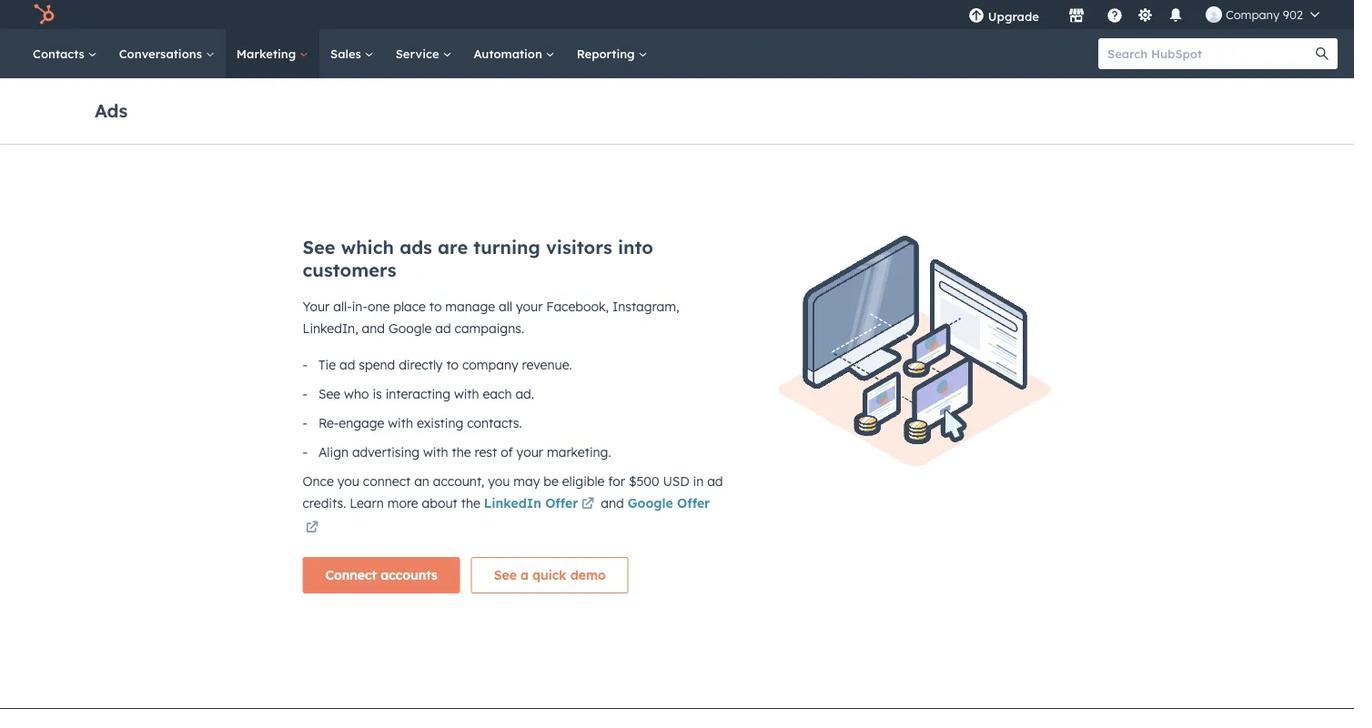 Task type: describe. For each thing, give the bounding box(es) containing it.
your
[[303, 299, 330, 315]]

notifications image
[[1168, 8, 1184, 25]]

marketplaces button
[[1058, 0, 1096, 29]]

manage
[[445, 299, 495, 315]]

marketing.
[[547, 444, 611, 460]]

automation link
[[463, 29, 566, 78]]

reporting
[[577, 46, 639, 61]]

in-
[[352, 299, 368, 315]]

contacts
[[33, 46, 88, 61]]

sales
[[330, 46, 365, 61]]

company
[[1226, 7, 1280, 22]]

instagram,
[[613, 299, 679, 315]]

of
[[501, 444, 513, 460]]

to inside 'your all-in-one place to manage all your facebook, instagram, linkedin, and google ad campaigns.'
[[429, 299, 442, 315]]

see which ads are turning visitors into customers
[[303, 236, 654, 281]]

each
[[483, 386, 512, 402]]

accounts
[[381, 567, 438, 583]]

rest
[[475, 444, 497, 460]]

campaigns.
[[455, 320, 524, 336]]

google offer
[[628, 495, 710, 511]]

contacts link
[[22, 29, 108, 78]]

linkedin offer link
[[484, 494, 598, 516]]

one
[[368, 299, 390, 315]]

notifications button
[[1161, 0, 1192, 29]]

0 horizontal spatial ad
[[340, 357, 355, 373]]

directly
[[399, 357, 443, 373]]

settings link
[[1134, 5, 1157, 24]]

place
[[393, 299, 426, 315]]

linkedin
[[484, 495, 541, 511]]

once you connect an account, you may be eligible for $500 usd in ad credits. learn more about the
[[303, 473, 723, 511]]

interacting
[[386, 386, 451, 402]]

about
[[422, 495, 458, 511]]

marketing
[[236, 46, 300, 61]]

which
[[341, 236, 394, 259]]

reporting link
[[566, 29, 659, 78]]

settings image
[[1137, 8, 1154, 24]]

customers
[[303, 259, 396, 281]]

with for the
[[423, 444, 448, 460]]

eligible
[[562, 473, 605, 489]]

see for see which ads are turning visitors into customers
[[303, 236, 336, 259]]

company
[[462, 357, 519, 373]]

tie
[[319, 357, 336, 373]]

existing
[[417, 415, 464, 431]]

conversations
[[119, 46, 206, 61]]

1 horizontal spatial and
[[598, 495, 628, 511]]

902
[[1283, 7, 1304, 22]]

hubspot link
[[22, 4, 68, 25]]

2 your from the top
[[517, 444, 543, 460]]

help image
[[1107, 8, 1123, 25]]

facebook,
[[547, 299, 609, 315]]

into
[[618, 236, 654, 259]]

tie ad spend directly to company revenue.
[[319, 357, 572, 373]]

service
[[396, 46, 443, 61]]

company 902
[[1226, 7, 1304, 22]]

turning
[[474, 236, 541, 259]]

sales link
[[320, 29, 385, 78]]

see a quick demo
[[494, 567, 606, 583]]

who
[[344, 386, 369, 402]]

quick
[[533, 567, 567, 583]]

your inside 'your all-in-one place to manage all your facebook, instagram, linkedin, and google ad campaigns.'
[[516, 299, 543, 315]]

see who is interacting with each ad.
[[319, 386, 534, 402]]

be
[[544, 473, 559, 489]]

ad.
[[516, 386, 534, 402]]

contacts.
[[467, 415, 522, 431]]

company 902 button
[[1195, 0, 1331, 29]]

usd
[[663, 473, 690, 489]]

visitors
[[546, 236, 613, 259]]

upgrade
[[988, 9, 1040, 24]]

for
[[608, 473, 625, 489]]

linkedin,
[[303, 320, 358, 336]]

2 you from the left
[[488, 473, 510, 489]]

are
[[438, 236, 468, 259]]

advertising
[[352, 444, 420, 460]]

2 horizontal spatial with
[[454, 386, 479, 402]]

1 vertical spatial google
[[628, 495, 673, 511]]

google inside 'your all-in-one place to manage all your facebook, instagram, linkedin, and google ad campaigns.'
[[389, 320, 432, 336]]



Task type: vqa. For each thing, say whether or not it's contained in the screenshot.
Create a note image
no



Task type: locate. For each thing, give the bounding box(es) containing it.
to right place
[[429, 299, 442, 315]]

see left the which
[[303, 236, 336, 259]]

1 horizontal spatial offer
[[677, 495, 710, 511]]

1 horizontal spatial with
[[423, 444, 448, 460]]

ad inside 'once you connect an account, you may be eligible for $500 usd in ad credits. learn more about the'
[[707, 473, 723, 489]]

learn
[[350, 495, 384, 511]]

you up linkedin
[[488, 473, 510, 489]]

re-
[[319, 415, 339, 431]]

see left who
[[319, 386, 341, 402]]

0 vertical spatial google
[[389, 320, 432, 336]]

you
[[337, 473, 359, 489], [488, 473, 510, 489]]

1 horizontal spatial you
[[488, 473, 510, 489]]

2 vertical spatial with
[[423, 444, 448, 460]]

mateo roberts image
[[1206, 6, 1222, 23]]

service link
[[385, 29, 463, 78]]

offer down be
[[545, 495, 578, 511]]

ad right in
[[707, 473, 723, 489]]

re-engage with existing contacts.
[[319, 415, 522, 431]]

may
[[514, 473, 540, 489]]

the left rest
[[452, 444, 471, 460]]

1 vertical spatial with
[[388, 415, 413, 431]]

2 vertical spatial ad
[[707, 473, 723, 489]]

and inside 'your all-in-one place to manage all your facebook, instagram, linkedin, and google ad campaigns.'
[[362, 320, 385, 336]]

0 horizontal spatial google
[[389, 320, 432, 336]]

align
[[319, 444, 349, 460]]

2 horizontal spatial ad
[[707, 473, 723, 489]]

credits.
[[303, 495, 346, 511]]

help button
[[1100, 0, 1131, 29]]

spend
[[359, 357, 395, 373]]

linkedin offer
[[484, 495, 578, 511]]

ad inside 'your all-in-one place to manage all your facebook, instagram, linkedin, and google ad campaigns.'
[[435, 320, 451, 336]]

your all-in-one place to manage all your facebook, instagram, linkedin, and google ad campaigns.
[[303, 299, 679, 336]]

more
[[387, 495, 418, 511]]

google down place
[[389, 320, 432, 336]]

all-
[[333, 299, 352, 315]]

see inside button
[[494, 567, 517, 583]]

an
[[414, 473, 430, 489]]

1 vertical spatial your
[[517, 444, 543, 460]]

offer for linkedin offer
[[545, 495, 578, 511]]

to
[[429, 299, 442, 315], [446, 357, 459, 373]]

0 vertical spatial your
[[516, 299, 543, 315]]

automation
[[474, 46, 546, 61]]

and down for
[[598, 495, 628, 511]]

search button
[[1307, 38, 1338, 69]]

see left a
[[494, 567, 517, 583]]

google offer link
[[303, 495, 710, 539]]

0 vertical spatial see
[[303, 236, 336, 259]]

your right the of
[[517, 444, 543, 460]]

google down $500
[[628, 495, 673, 511]]

a
[[521, 567, 529, 583]]

0 vertical spatial and
[[362, 320, 385, 336]]

with left each
[[454, 386, 479, 402]]

engage
[[339, 415, 384, 431]]

google
[[389, 320, 432, 336], [628, 495, 673, 511]]

offer
[[545, 495, 578, 511], [677, 495, 710, 511]]

offer for google offer
[[677, 495, 710, 511]]

with for existing
[[388, 415, 413, 431]]

1 vertical spatial see
[[319, 386, 341, 402]]

$500
[[629, 473, 660, 489]]

to right directly on the left of page
[[446, 357, 459, 373]]

your right all
[[516, 299, 543, 315]]

1 horizontal spatial ad
[[435, 320, 451, 336]]

0 vertical spatial with
[[454, 386, 479, 402]]

see for see who is interacting with each ad.
[[319, 386, 341, 402]]

0 vertical spatial the
[[452, 444, 471, 460]]

link opens in a new window image
[[582, 494, 594, 516], [582, 498, 594, 511], [306, 517, 319, 539], [306, 522, 319, 534]]

0 horizontal spatial offer
[[545, 495, 578, 511]]

connect accounts
[[325, 567, 438, 583]]

2 vertical spatial see
[[494, 567, 517, 583]]

0 vertical spatial ad
[[435, 320, 451, 336]]

and
[[362, 320, 385, 336], [598, 495, 628, 511]]

menu containing company 902
[[956, 0, 1333, 29]]

account,
[[433, 473, 485, 489]]

in
[[693, 473, 704, 489]]

demo
[[571, 567, 606, 583]]

with down existing at the bottom of the page
[[423, 444, 448, 460]]

0 vertical spatial to
[[429, 299, 442, 315]]

marketplaces image
[[1069, 8, 1085, 25]]

align advertising with the rest of your marketing.
[[319, 444, 611, 460]]

offer down in
[[677, 495, 710, 511]]

connect
[[363, 473, 411, 489]]

0 horizontal spatial to
[[429, 299, 442, 315]]

the
[[452, 444, 471, 460], [461, 495, 481, 511]]

you up 'learn'
[[337, 473, 359, 489]]

1 vertical spatial to
[[446, 357, 459, 373]]

0 horizontal spatial with
[[388, 415, 413, 431]]

the inside 'once you connect an account, you may be eligible for $500 usd in ad credits. learn more about the'
[[461, 495, 481, 511]]

see for see a quick demo
[[494, 567, 517, 583]]

connect accounts link
[[303, 557, 460, 594]]

1 horizontal spatial to
[[446, 357, 459, 373]]

all
[[499, 299, 513, 315]]

and down one
[[362, 320, 385, 336]]

revenue.
[[522, 357, 572, 373]]

upgrade image
[[968, 8, 985, 25]]

1 vertical spatial the
[[461, 495, 481, 511]]

menu
[[956, 0, 1333, 29]]

with
[[454, 386, 479, 402], [388, 415, 413, 431], [423, 444, 448, 460]]

1 you from the left
[[337, 473, 359, 489]]

hubspot image
[[33, 4, 55, 25]]

2 offer from the left
[[677, 495, 710, 511]]

ad right tie
[[340, 357, 355, 373]]

connect
[[325, 567, 377, 583]]

1 vertical spatial ad
[[340, 357, 355, 373]]

see
[[303, 236, 336, 259], [319, 386, 341, 402], [494, 567, 517, 583]]

1 vertical spatial and
[[598, 495, 628, 511]]

the down account,
[[461, 495, 481, 511]]

marketing link
[[226, 29, 320, 78]]

search image
[[1316, 47, 1329, 60]]

0 horizontal spatial and
[[362, 320, 385, 336]]

ads
[[95, 99, 128, 122]]

see inside see which ads are turning visitors into customers
[[303, 236, 336, 259]]

ad
[[435, 320, 451, 336], [340, 357, 355, 373], [707, 473, 723, 489]]

ads
[[400, 236, 432, 259]]

ad down manage at the left of page
[[435, 320, 451, 336]]

conversations link
[[108, 29, 226, 78]]

1 your from the top
[[516, 299, 543, 315]]

1 horizontal spatial google
[[628, 495, 673, 511]]

see a quick demo button
[[471, 557, 629, 594]]

link opens in a new window image inside linkedin offer link
[[582, 498, 594, 511]]

your
[[516, 299, 543, 315], [517, 444, 543, 460]]

with up "advertising"
[[388, 415, 413, 431]]

once
[[303, 473, 334, 489]]

0 horizontal spatial you
[[337, 473, 359, 489]]

1 offer from the left
[[545, 495, 578, 511]]

Search HubSpot search field
[[1099, 38, 1322, 69]]

is
[[373, 386, 382, 402]]



